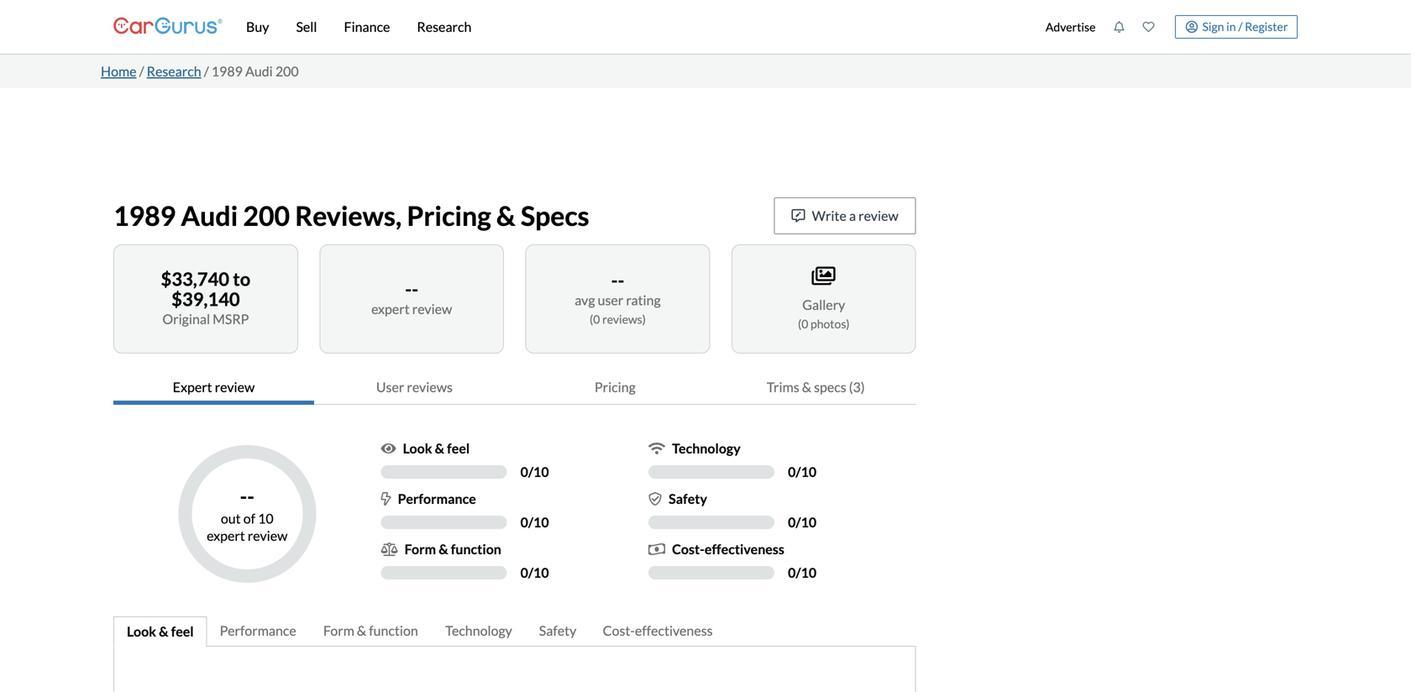 Task type: locate. For each thing, give the bounding box(es) containing it.
200 up to
[[243, 199, 290, 232]]

1 vertical spatial audi
[[181, 199, 238, 232]]

effectiveness
[[705, 541, 785, 558], [635, 623, 713, 639]]

0 for cost-effectiveness
[[788, 565, 796, 581]]

performance inside tab
[[220, 623, 296, 639]]

sign in / register
[[1203, 19, 1289, 33]]

sell button
[[283, 0, 331, 54]]

1 horizontal spatial safety
[[669, 491, 708, 507]]

0 vertical spatial expert
[[372, 301, 410, 317]]

safety tab
[[539, 623, 577, 639]]

1 vertical spatial technology
[[446, 623, 513, 639]]

look
[[403, 440, 432, 457], [127, 624, 156, 640]]

review up "reviews"
[[412, 301, 452, 317]]

expert down the original
[[173, 379, 212, 395]]

to
[[233, 268, 251, 290]]

0 vertical spatial cost-
[[672, 541, 705, 558]]

form & function
[[405, 541, 502, 558], [323, 623, 418, 639]]

expert review
[[173, 379, 255, 395]]

review down of
[[248, 528, 288, 544]]

0 horizontal spatial research
[[147, 63, 201, 79]]

form & function right balance scale image
[[405, 541, 502, 558]]

1 horizontal spatial look
[[403, 440, 432, 457]]

10 for look & feel
[[534, 464, 549, 480]]

review inside "button"
[[859, 208, 899, 224]]

finance button
[[331, 0, 404, 54]]

cost-effectiveness
[[672, 541, 785, 558], [603, 623, 713, 639]]

look & feel inside tab
[[127, 624, 194, 640]]

0 vertical spatial cost-effectiveness
[[672, 541, 785, 558]]

1 vertical spatial look & feel
[[127, 624, 194, 640]]

0 vertical spatial technology
[[672, 440, 741, 457]]

photos)
[[811, 317, 850, 331]]

0 vertical spatial form
[[405, 541, 436, 558]]

2 tab list from the top
[[113, 617, 917, 648]]

0 horizontal spatial look & feel
[[127, 624, 194, 640]]

1 horizontal spatial audi
[[245, 63, 273, 79]]

cargurus logo homepage link link
[[113, 3, 223, 51]]

10 for performance
[[534, 514, 549, 531]]

1 vertical spatial effectiveness
[[635, 623, 713, 639]]

gallery
[[803, 297, 846, 313]]

1 horizontal spatial pricing
[[595, 379, 636, 395]]

1 horizontal spatial (0
[[798, 317, 809, 331]]

review down msrp
[[215, 379, 255, 395]]

0 horizontal spatial performance
[[220, 623, 296, 639]]

cost-effectiveness right money bill wave icon
[[672, 541, 785, 558]]

0 vertical spatial effectiveness
[[705, 541, 785, 558]]

1 horizontal spatial technology
[[672, 440, 741, 457]]

10 inside the -- out of 10 expert review
[[258, 510, 274, 527]]

write
[[812, 208, 847, 224]]

tab list containing expert review
[[113, 371, 917, 405]]

0 vertical spatial look
[[403, 440, 432, 457]]

0 horizontal spatial 1989
[[113, 199, 176, 232]]

of
[[244, 510, 256, 527]]

research down cargurus logo homepage link
[[147, 63, 201, 79]]

1989 audi 200 reviews, pricing & specs
[[113, 199, 590, 232]]

1 vertical spatial function
[[369, 623, 418, 639]]

form & function inside tab list
[[323, 623, 418, 639]]

200
[[276, 63, 299, 79], [243, 199, 290, 232]]

safety right shield check image
[[669, 491, 708, 507]]

research button
[[404, 0, 485, 54]]

1 vertical spatial tab list
[[113, 617, 917, 648]]

0 / 10
[[521, 464, 549, 480], [788, 464, 817, 480], [521, 514, 549, 531], [788, 514, 817, 531], [521, 565, 549, 581], [788, 565, 817, 581]]

1 vertical spatial feel
[[171, 624, 194, 640]]

cost- right safety tab
[[603, 623, 635, 639]]

cost- right money bill wave icon
[[672, 541, 705, 558]]

(0 left photos)
[[798, 317, 809, 331]]

/ for safety
[[796, 514, 801, 531]]

(0 down avg at the top of the page
[[590, 312, 600, 327]]

& inside tab
[[159, 624, 169, 640]]

1 vertical spatial safety
[[539, 623, 577, 639]]

1 horizontal spatial research
[[417, 18, 472, 35]]

0 horizontal spatial safety
[[539, 623, 577, 639]]

form & function tab
[[323, 623, 418, 639]]

cost-
[[672, 541, 705, 558], [603, 623, 635, 639]]

safety
[[669, 491, 708, 507], [539, 623, 577, 639]]

avg
[[575, 292, 595, 308]]

-
[[612, 269, 618, 291], [618, 269, 625, 291], [405, 278, 412, 300], [412, 278, 419, 300], [240, 485, 247, 509], [247, 485, 255, 509]]

review
[[859, 208, 899, 224], [412, 301, 452, 317], [215, 379, 255, 395], [248, 528, 288, 544]]

0 horizontal spatial (0
[[590, 312, 600, 327]]

2 vertical spatial expert
[[207, 528, 245, 544]]

1 horizontal spatial look & feel
[[403, 440, 470, 457]]

rating
[[626, 292, 661, 308]]

1 vertical spatial form
[[323, 623, 355, 639]]

performance
[[398, 491, 476, 507], [220, 623, 296, 639]]

1 tab list from the top
[[113, 371, 917, 405]]

technology left safety tab
[[446, 623, 513, 639]]

feel down "reviews"
[[447, 440, 470, 457]]

1 horizontal spatial function
[[451, 541, 502, 558]]

0 vertical spatial look & feel
[[403, 440, 470, 457]]

0 horizontal spatial cost-
[[603, 623, 635, 639]]

/ for form & function
[[529, 565, 534, 581]]

0 horizontal spatial pricing
[[407, 199, 491, 232]]

tab list
[[113, 371, 917, 405], [113, 617, 917, 648]]

10
[[534, 464, 549, 480], [801, 464, 817, 480], [258, 510, 274, 527], [534, 514, 549, 531], [801, 514, 817, 531], [534, 565, 549, 581], [801, 565, 817, 581]]

0 horizontal spatial form
[[323, 623, 355, 639]]

1989
[[212, 63, 243, 79], [113, 199, 176, 232]]

safety right technology tab
[[539, 623, 577, 639]]

0 horizontal spatial function
[[369, 623, 418, 639]]

function
[[451, 541, 502, 558], [369, 623, 418, 639]]

&
[[497, 199, 516, 232], [802, 379, 812, 395], [435, 440, 445, 457], [439, 541, 449, 558], [357, 623, 367, 639], [159, 624, 169, 640]]

0 / 10 for form & function
[[521, 565, 549, 581]]

review inside tab
[[215, 379, 255, 395]]

0 vertical spatial tab list
[[113, 371, 917, 405]]

0 for look & feel
[[521, 464, 529, 480]]

review right a
[[859, 208, 899, 224]]

expert up user
[[372, 301, 410, 317]]

(0
[[590, 312, 600, 327], [798, 317, 809, 331]]

/
[[1239, 19, 1243, 33], [139, 63, 144, 79], [204, 63, 209, 79], [529, 464, 534, 480], [796, 464, 801, 480], [529, 514, 534, 531], [796, 514, 801, 531], [529, 565, 534, 581], [796, 565, 801, 581]]

0 horizontal spatial audi
[[181, 199, 238, 232]]

open notifications image
[[1114, 21, 1126, 33]]

cost-effectiveness down money bill wave icon
[[603, 623, 713, 639]]

feel
[[447, 440, 470, 457], [171, 624, 194, 640]]

0 / 10 for safety
[[788, 514, 817, 531]]

1 horizontal spatial performance
[[398, 491, 476, 507]]

1 vertical spatial cost-effectiveness
[[603, 623, 713, 639]]

0 vertical spatial feel
[[447, 440, 470, 457]]

pricing
[[407, 199, 491, 232], [595, 379, 636, 395]]

research right finance in the top of the page
[[417, 18, 472, 35]]

audi
[[245, 63, 273, 79], [181, 199, 238, 232]]

buy button
[[233, 0, 283, 54]]

0 vertical spatial research
[[417, 18, 472, 35]]

audi up $33,740
[[181, 199, 238, 232]]

0 vertical spatial function
[[451, 541, 502, 558]]

1 vertical spatial look
[[127, 624, 156, 640]]

1 vertical spatial pricing
[[595, 379, 636, 395]]

/ for look & feel
[[529, 464, 534, 480]]

200 down sell popup button
[[276, 63, 299, 79]]

write a review
[[812, 208, 899, 224]]

menu
[[1037, 3, 1299, 50]]

home
[[101, 63, 137, 79]]

1 vertical spatial performance
[[220, 623, 296, 639]]

research inside dropdown button
[[417, 18, 472, 35]]

1 vertical spatial expert
[[173, 379, 212, 395]]

1 vertical spatial 200
[[243, 199, 290, 232]]

0 / 10 for performance
[[521, 514, 549, 531]]

0 horizontal spatial technology
[[446, 623, 513, 639]]

1989 right "research" link
[[212, 63, 243, 79]]

function up technology tab
[[451, 541, 502, 558]]

1 vertical spatial cost-
[[603, 623, 635, 639]]

performance tab
[[207, 617, 311, 648]]

form & function down balance scale image
[[323, 623, 418, 639]]

menu bar
[[223, 0, 1037, 54]]

feel left "performance" tab at the left
[[171, 624, 194, 640]]

0 horizontal spatial look
[[127, 624, 156, 640]]

expert down out
[[207, 528, 245, 544]]

user icon image
[[1186, 21, 1199, 33]]

expert
[[372, 301, 410, 317], [173, 379, 212, 395], [207, 528, 245, 544]]

form
[[405, 541, 436, 558], [323, 623, 355, 639]]

bolt image
[[381, 493, 391, 506]]

/ inside sign in / register link
[[1239, 19, 1243, 33]]

1 horizontal spatial feel
[[447, 440, 470, 457]]

form right balance scale image
[[405, 541, 436, 558]]

buy
[[246, 18, 269, 35]]

0
[[521, 464, 529, 480], [788, 464, 796, 480], [521, 514, 529, 531], [788, 514, 796, 531], [521, 565, 529, 581], [788, 565, 796, 581]]

technology
[[672, 440, 741, 457], [446, 623, 513, 639]]

1 horizontal spatial 1989
[[212, 63, 243, 79]]

1989 up $33,740
[[113, 199, 176, 232]]

technology inside tab list
[[446, 623, 513, 639]]

sign in / register link
[[1176, 15, 1299, 39]]

0 vertical spatial form & function
[[405, 541, 502, 558]]

form right "performance" tab at the left
[[323, 623, 355, 639]]

0 / 10 for look & feel
[[521, 464, 549, 480]]

1 vertical spatial form & function
[[323, 623, 418, 639]]

0 horizontal spatial feel
[[171, 624, 194, 640]]

-- avg user rating (0 reviews)
[[575, 269, 661, 327]]

function down balance scale image
[[369, 623, 418, 639]]

tab panel
[[113, 646, 917, 693]]

0 vertical spatial performance
[[398, 491, 476, 507]]

audi down the buy popup button
[[245, 63, 273, 79]]

look & feel
[[403, 440, 470, 457], [127, 624, 194, 640]]

out
[[221, 510, 241, 527]]

technology right 'wifi' icon at the bottom
[[672, 440, 741, 457]]

research
[[417, 18, 472, 35], [147, 63, 201, 79]]

0 vertical spatial safety
[[669, 491, 708, 507]]

0 for form & function
[[521, 565, 529, 581]]



Task type: describe. For each thing, give the bounding box(es) containing it.
0 / 10 for cost-effectiveness
[[788, 565, 817, 581]]

technology tab
[[446, 623, 513, 639]]

feel inside tab
[[171, 624, 194, 640]]

user
[[598, 292, 624, 308]]

menu containing sign in / register
[[1037, 3, 1299, 50]]

comment alt edit image
[[792, 209, 806, 223]]

pricing inside 'tab'
[[595, 379, 636, 395]]

user reviews tab
[[314, 371, 515, 405]]

0 vertical spatial pricing
[[407, 199, 491, 232]]

sign in / register menu item
[[1164, 15, 1299, 39]]

cost-effectiveness tab
[[603, 623, 713, 639]]

1 vertical spatial research
[[147, 63, 201, 79]]

cost- inside tab list
[[603, 623, 635, 639]]

balance scale image
[[381, 543, 398, 556]]

trims & specs (3) tab
[[716, 371, 917, 405]]

& inside tab
[[802, 379, 812, 395]]

trims
[[767, 379, 800, 395]]

menu bar containing buy
[[223, 0, 1037, 54]]

advertise link
[[1037, 3, 1105, 50]]

review inside the -- out of 10 expert review
[[248, 528, 288, 544]]

eye image
[[381, 442, 396, 456]]

finance
[[344, 18, 390, 35]]

register
[[1246, 19, 1289, 33]]

10 for form & function
[[534, 565, 549, 581]]

original
[[163, 311, 210, 327]]

images image
[[813, 266, 836, 287]]

in
[[1227, 19, 1237, 33]]

0 for technology
[[788, 464, 796, 480]]

home / research / 1989 audi 200
[[101, 63, 299, 79]]

0 vertical spatial 1989
[[212, 63, 243, 79]]

trims & specs (3)
[[767, 379, 865, 395]]

reviews)
[[603, 312, 646, 327]]

cargurus logo homepage link image
[[113, 3, 223, 51]]

reviews,
[[295, 199, 402, 232]]

expert inside tab
[[173, 379, 212, 395]]

reviews
[[407, 379, 453, 395]]

user reviews
[[376, 379, 453, 395]]

(3)
[[849, 379, 865, 395]]

expert inside the -- out of 10 expert review
[[207, 528, 245, 544]]

10 for safety
[[801, 514, 817, 531]]

0 for performance
[[521, 514, 529, 531]]

0 / 10 for technology
[[788, 464, 817, 480]]

msrp
[[213, 311, 249, 327]]

0 vertical spatial 200
[[276, 63, 299, 79]]

sign
[[1203, 19, 1225, 33]]

user
[[376, 379, 405, 395]]

-- expert review
[[372, 278, 452, 317]]

1 vertical spatial 1989
[[113, 199, 176, 232]]

/ for technology
[[796, 464, 801, 480]]

specs
[[814, 379, 847, 395]]

10 for technology
[[801, 464, 817, 480]]

home link
[[101, 63, 137, 79]]

pricing tab
[[515, 371, 716, 405]]

1 horizontal spatial cost-
[[672, 541, 705, 558]]

money bill wave image
[[649, 543, 666, 556]]

look & feel tab
[[113, 617, 207, 648]]

advertise
[[1046, 20, 1096, 34]]

review inside -- expert review
[[412, 301, 452, 317]]

(0 inside gallery (0 photos)
[[798, 317, 809, 331]]

a
[[850, 208, 856, 224]]

/ for performance
[[529, 514, 534, 531]]

tab list containing performance
[[113, 617, 917, 648]]

look inside tab
[[127, 624, 156, 640]]

1 horizontal spatial form
[[405, 541, 436, 558]]

10 for cost-effectiveness
[[801, 565, 817, 581]]

sell
[[296, 18, 317, 35]]

wifi image
[[649, 442, 666, 456]]

gallery (0 photos)
[[798, 297, 850, 331]]

shield check image
[[649, 493, 662, 506]]

saved cars image
[[1143, 21, 1155, 33]]

$33,740 to $39,140 original msrp
[[161, 268, 251, 327]]

0 for safety
[[788, 514, 796, 531]]

$39,140
[[172, 288, 240, 310]]

$33,740
[[161, 268, 229, 290]]

-- out of 10 expert review
[[207, 485, 288, 544]]

(0 inside -- avg user rating (0 reviews)
[[590, 312, 600, 327]]

0 vertical spatial audi
[[245, 63, 273, 79]]

specs
[[521, 199, 590, 232]]

expert inside -- expert review
[[372, 301, 410, 317]]

research link
[[147, 63, 201, 79]]

expert review tab
[[113, 371, 314, 405]]

/ for cost-effectiveness
[[796, 565, 801, 581]]

write a review button
[[775, 198, 917, 235]]



Task type: vqa. For each thing, say whether or not it's contained in the screenshot.
mouse pointer image
no



